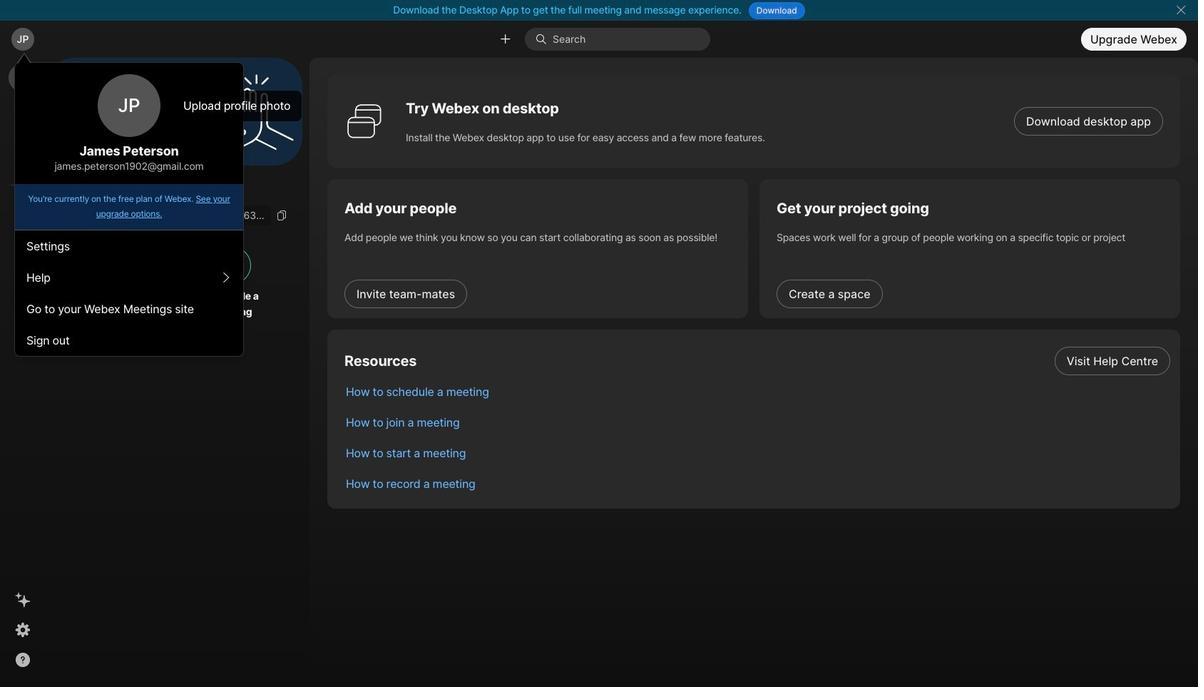 Task type: locate. For each thing, give the bounding box(es) containing it.
webex tab list
[[9, 63, 37, 217]]

cancel_16 image
[[1176, 4, 1187, 16]]

go to your webex meetings site menu item
[[15, 293, 243, 325]]

arrow right_16 image
[[221, 272, 232, 283]]

settings menu item
[[15, 230, 243, 262]]

navigation
[[0, 58, 46, 687]]

None text field
[[57, 206, 271, 226]]

list item
[[335, 345, 1181, 376], [335, 376, 1181, 407], [335, 407, 1181, 437], [335, 437, 1181, 468], [335, 468, 1181, 499]]

sign out menu item
[[15, 325, 243, 356]]

profile settings menu menu bar
[[15, 230, 243, 356]]

two hands high-fiving image
[[213, 69, 299, 154]]



Task type: vqa. For each thing, say whether or not it's contained in the screenshot.
the Set Do Not Disturb for 8 hours Menu Item
no



Task type: describe. For each thing, give the bounding box(es) containing it.
4 list item from the top
[[335, 437, 1181, 468]]

help menu item
[[15, 262, 243, 293]]

3 list item from the top
[[335, 407, 1181, 437]]

5 list item from the top
[[335, 468, 1181, 499]]

2 list item from the top
[[335, 376, 1181, 407]]

1 list item from the top
[[335, 345, 1181, 376]]



